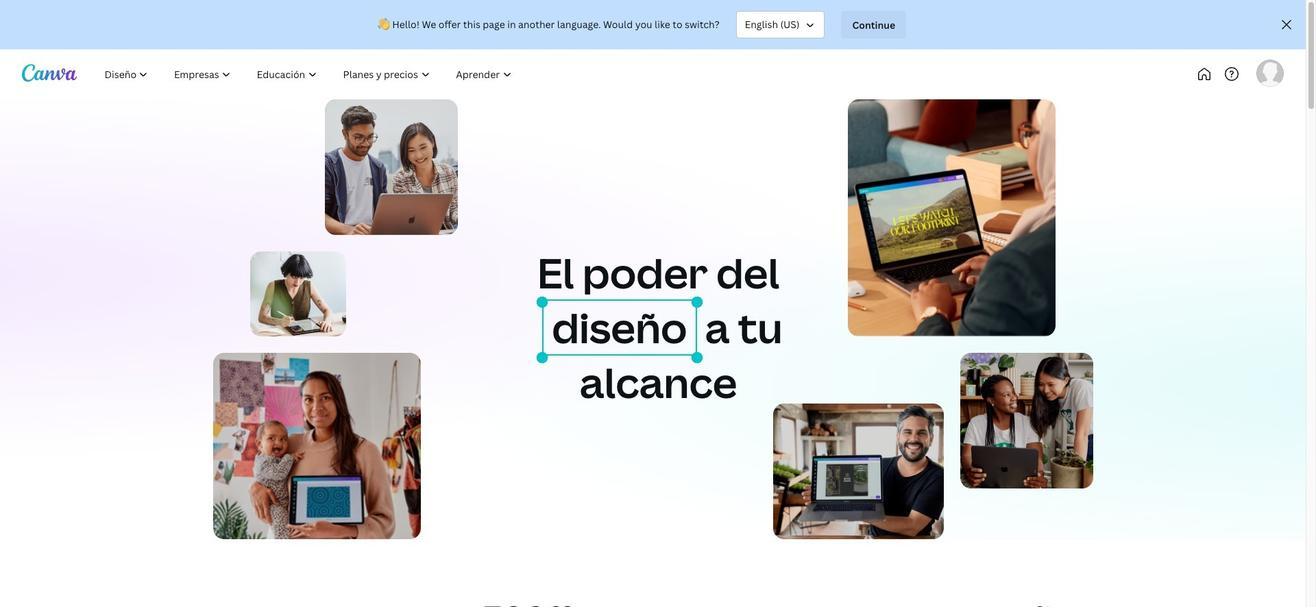 Task type: describe. For each thing, give the bounding box(es) containing it.
navegación mediante barra superior element
[[93, 60, 570, 88]]



Task type: locate. For each thing, give the bounding box(es) containing it.
None button
[[736, 11, 825, 38]]



Task type: vqa. For each thing, say whether or not it's contained in the screenshot.
Canva, inside the When team members then log in to Canva, we give their Canva account access to these private files that have been placed in the team folder. Team members can also see any uploaded files included in the design.
no



